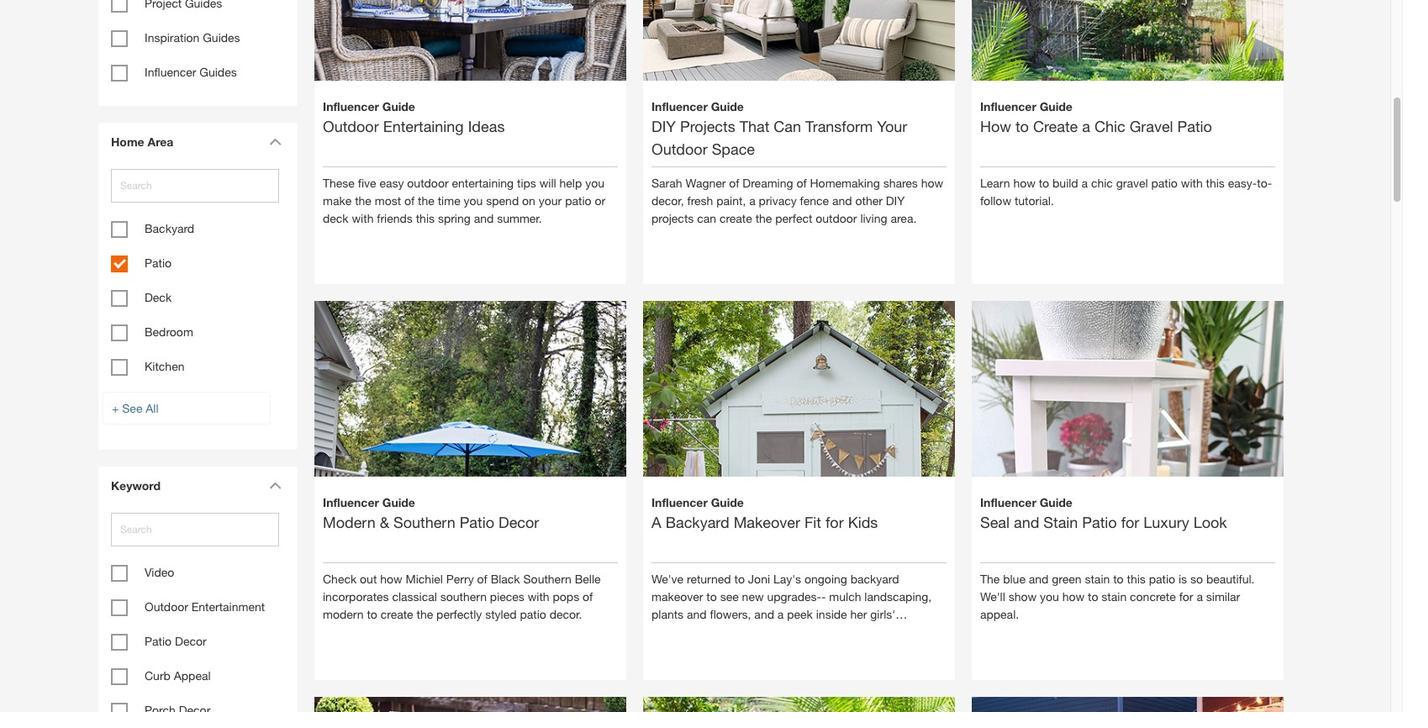 Task type: vqa. For each thing, say whether or not it's contained in the screenshot.
Question to the top
no



Task type: describe. For each thing, give the bounding box(es) containing it.
living
[[861, 211, 888, 225]]

on
[[522, 193, 536, 207]]

dreaming
[[743, 175, 793, 190]]

kitchen
[[145, 359, 185, 373]]

sarah wagner of dreaming of homemaking shares how decor, fresh paint, a privacy fence and other diy projects can create the perfect outdoor living area.
[[652, 175, 944, 225]]

of down belle
[[583, 589, 593, 603]]

create
[[1033, 117, 1078, 135]]

outdoor entertaining ideas image
[[314, 0, 626, 188]]

check
[[323, 571, 357, 586]]

guide for entertaining
[[382, 99, 415, 113]]

a inside influencer guide how to create a chic gravel patio
[[1082, 117, 1091, 135]]

perfectly
[[436, 607, 482, 621]]

+ see all
[[112, 401, 159, 415]]

a inside the 'the blue and green stain to this patio is so beautiful. we'll show you how to stain concrete for a similar appeal.'
[[1197, 589, 1203, 603]]

keyword
[[111, 478, 161, 493]]

easy
[[380, 175, 404, 190]]

a backyard makeover fit for kids image
[[643, 272, 955, 584]]

make
[[323, 193, 352, 207]]

space
[[712, 139, 755, 158]]

inspiration guides
[[145, 30, 240, 45]]

patio inside influencer guide modern & southern patio decor
[[460, 513, 494, 531]]

entertaining
[[452, 175, 514, 190]]

and inside the 'the blue and green stain to this patio is so beautiful. we'll show you how to stain concrete for a similar appeal.'
[[1029, 571, 1049, 586]]

so
[[1191, 571, 1203, 586]]

returned
[[687, 571, 731, 586]]

pieces
[[490, 589, 525, 603]]

home area button
[[103, 123, 288, 161]]

show
[[1009, 589, 1037, 603]]

the inside sarah wagner of dreaming of homemaking shares how decor, fresh paint, a privacy fence and other diy projects can create the perfect outdoor living area.
[[756, 211, 772, 225]]

patio inside the 'the blue and green stain to this patio is so beautiful. we'll show you how to stain concrete for a similar appeal.'
[[1149, 571, 1176, 586]]

follow
[[980, 193, 1012, 207]]

makeover
[[734, 513, 800, 531]]

search search field for video
[[111, 513, 279, 547]]

perfect
[[775, 211, 813, 225]]

projects
[[652, 211, 694, 225]]

ideas
[[468, 117, 505, 135]]

video
[[145, 565, 174, 579]]

sarah
[[652, 175, 682, 190]]

this inside learn how to build a chic gravel patio with this easy-to- follow tutorial.
[[1206, 175, 1225, 190]]

look
[[1194, 513, 1227, 531]]

guide for &
[[382, 495, 415, 509]]

how to create a chic gravel patio image
[[972, 0, 1284, 188]]

to-
[[1257, 175, 1272, 190]]

paint,
[[717, 193, 746, 207]]

with inside learn how to build a chic gravel patio with this easy-to- follow tutorial.
[[1181, 175, 1203, 190]]

+
[[112, 401, 119, 415]]

with inside these five easy outdoor entertaining tips will help you make the most of the time you spend on your patio or deck with friends this spring and summer.
[[352, 211, 374, 225]]

with inside the check out how michiel perry of black southern belle incorporates classical southern pieces with pops of modern to create the perfectly styled patio decor.
[[528, 589, 550, 603]]

area
[[148, 135, 174, 149]]

we've
[[652, 571, 684, 586]]

guides for influencer guides
[[200, 65, 237, 79]]

home
[[111, 135, 144, 149]]

build
[[1053, 175, 1079, 190]]

perry
[[446, 571, 474, 586]]

michiel
[[406, 571, 443, 586]]

outdoor inside influencer guide outdoor entertaining ideas
[[323, 117, 379, 135]]

this inside these five easy outdoor entertaining tips will help you make the most of the time you spend on your patio or deck with friends this spring and summer.
[[416, 211, 435, 225]]

of up fence
[[797, 175, 807, 190]]

for for patio
[[1121, 513, 1140, 531]]

decor,
[[652, 193, 684, 207]]

guides for inspiration guides
[[203, 30, 240, 45]]

guide for and
[[1040, 495, 1073, 509]]

to inside the check out how michiel perry of black southern belle incorporates classical southern pieces with pops of modern to create the perfectly styled patio decor.
[[367, 607, 377, 621]]

guide for to
[[1040, 99, 1073, 113]]

curb
[[145, 668, 171, 683]]

learn how to build a chic gravel patio with this easy-to- follow tutorial.
[[980, 175, 1272, 207]]

0 horizontal spatial outdoor
[[145, 600, 188, 614]]

five
[[358, 175, 376, 190]]

and inside these five easy outdoor entertaining tips will help you make the most of the time you spend on your patio or deck with friends this spring and summer.
[[474, 211, 494, 225]]

southern
[[440, 589, 487, 603]]

deck inside these five easy outdoor entertaining tips will help you make the most of the time you spend on your patio or deck with friends this spring and summer.
[[323, 211, 349, 225]]

patio up the curb
[[145, 634, 172, 648]]

influencer guide seal and stain patio for luxury look
[[980, 495, 1227, 531]]

can
[[774, 117, 801, 135]]

see
[[122, 401, 142, 415]]

influencer guide how to create a chic gravel patio
[[980, 99, 1212, 135]]

influencer for how to create a chic gravel patio
[[980, 99, 1037, 113]]

influencer down inspiration
[[145, 65, 196, 79]]

+ see all button
[[103, 392, 271, 425]]

diy inside "influencer guide diy projects that can transform your outdoor space"
[[652, 117, 676, 135]]

tips
[[517, 175, 536, 190]]

1 vertical spatial stain
[[1102, 589, 1127, 603]]

-
[[821, 589, 826, 603]]

influencer for outdoor entertaining ideas
[[323, 99, 379, 113]]

mulch
[[829, 589, 861, 603]]

your
[[539, 193, 562, 207]]

friends
[[377, 211, 413, 225]]

we've returned to joni lay's ongoing backyard makeover to see new upgrades-- mulch landscaping, plants and flowers, and a peek inside her girls' playhouse.
[[652, 571, 932, 639]]

patio inside influencer guide seal and stain patio for luxury look
[[1082, 513, 1117, 531]]

a inside we've returned to joni lay's ongoing backyard makeover to see new upgrades-- mulch landscaping, plants and flowers, and a peek inside her girls' playhouse.
[[778, 607, 784, 621]]

modern
[[323, 513, 376, 531]]

create inside sarah wagner of dreaming of homemaking shares how decor, fresh paint, a privacy fence and other diy projects can create the perfect outdoor living area.
[[720, 211, 752, 225]]

influencer guide diy projects that can transform your outdoor space
[[652, 99, 908, 158]]

1 vertical spatial deck
[[145, 290, 172, 304]]

for for fit
[[826, 513, 844, 531]]

how inside learn how to build a chic gravel patio with this easy-to- follow tutorial.
[[1014, 175, 1036, 190]]

search search field for backyard
[[111, 169, 279, 203]]

can
[[697, 211, 716, 225]]

incorporates
[[323, 589, 389, 603]]

you inside the 'the blue and green stain to this patio is so beautiful. we'll show you how to stain concrete for a similar appeal.'
[[1040, 589, 1059, 603]]

a inside learn how to build a chic gravel patio with this easy-to- follow tutorial.
[[1082, 175, 1088, 190]]

see
[[720, 589, 739, 603]]

influencer guide outdoor entertaining ideas
[[323, 99, 505, 135]]

your
[[877, 117, 908, 135]]

is
[[1179, 571, 1187, 586]]

patio up bedroom
[[145, 256, 172, 270]]

spend
[[486, 193, 519, 207]]

&
[[380, 513, 389, 531]]

to left concrete
[[1088, 589, 1099, 603]]

decor inside influencer guide modern & southern patio decor
[[499, 513, 539, 531]]

projects
[[680, 117, 735, 135]]

diy inside sarah wagner of dreaming of homemaking shares how decor, fresh paint, a privacy fence and other diy projects can create the perfect outdoor living area.
[[886, 193, 905, 207]]

makeover
[[652, 589, 703, 603]]

area.
[[891, 211, 917, 225]]

that
[[740, 117, 770, 135]]

these
[[323, 175, 355, 190]]



Task type: locate. For each thing, give the bounding box(es) containing it.
2 caret icon image from the top
[[269, 482, 282, 489]]

guide inside influencer guide modern & southern patio decor
[[382, 495, 415, 509]]

1 search search field from the top
[[111, 169, 279, 203]]

Search search field
[[111, 169, 279, 203], [111, 513, 279, 547]]

0 vertical spatial backyard
[[145, 221, 194, 235]]

influencer inside influencer guide how to create a chic gravel patio
[[980, 99, 1037, 113]]

create down classical
[[381, 607, 413, 621]]

similar
[[1206, 589, 1240, 603]]

2 horizontal spatial for
[[1179, 589, 1194, 603]]

patio right stain
[[1082, 513, 1117, 531]]

for inside the 'the blue and green stain to this patio is so beautiful. we'll show you how to stain concrete for a similar appeal.'
[[1179, 589, 1194, 603]]

influencer up projects
[[652, 99, 708, 113]]

this left spring
[[416, 211, 435, 225]]

black
[[491, 571, 520, 586]]

of up "paint," at right top
[[729, 175, 739, 190]]

0 horizontal spatial this
[[416, 211, 435, 225]]

influencer up modern
[[323, 495, 379, 509]]

homemaking
[[810, 175, 880, 190]]

0 vertical spatial create
[[720, 211, 752, 225]]

and down new
[[755, 607, 774, 621]]

0 vertical spatial deck
[[323, 211, 349, 225]]

modern & southern patio decor image
[[314, 272, 626, 584]]

guide up the makeover on the right
[[711, 495, 744, 509]]

to inside learn how to build a chic gravel patio with this easy-to- follow tutorial.
[[1039, 175, 1050, 190]]

how inside the 'the blue and green stain to this patio is so beautiful. we'll show you how to stain concrete for a similar appeal.'
[[1063, 589, 1085, 603]]

caret icon image inside keyword button
[[269, 482, 282, 489]]

you
[[585, 175, 605, 190], [464, 193, 483, 207], [1040, 589, 1059, 603]]

1 vertical spatial search search field
[[111, 513, 279, 547]]

influencer for modern & southern patio decor
[[323, 495, 379, 509]]

0 horizontal spatial southern
[[394, 513, 455, 531]]

influencer inside influencer guide modern & southern patio decor
[[323, 495, 379, 509]]

outdoor up time
[[407, 175, 449, 190]]

0 horizontal spatial backyard
[[145, 221, 194, 235]]

appeal
[[174, 668, 211, 683]]

belle
[[575, 571, 601, 586]]

outdoor inside "influencer guide diy projects that can transform your outdoor space"
[[652, 139, 708, 158]]

to left joni
[[734, 571, 745, 586]]

2 horizontal spatial with
[[1181, 175, 1203, 190]]

and inside sarah wagner of dreaming of homemaking shares how decor, fresh paint, a privacy fence and other diy projects can create the perfect outdoor living area.
[[832, 193, 852, 207]]

the inside the check out how michiel perry of black southern belle incorporates classical southern pieces with pops of modern to create the perfectly styled patio decor.
[[417, 607, 433, 621]]

for inside influencer guide a backyard makeover fit for kids
[[826, 513, 844, 531]]

1 vertical spatial decor
[[175, 634, 207, 648]]

to right how
[[1016, 117, 1029, 135]]

this inside the 'the blue and green stain to this patio is so beautiful. we'll show you how to stain concrete for a similar appeal.'
[[1127, 571, 1146, 586]]

seal and stain patio for luxury look image
[[972, 272, 1284, 584]]

1 vertical spatial diy
[[886, 193, 905, 207]]

influencer inside "influencer guide diy projects that can transform your outdoor space"
[[652, 99, 708, 113]]

2 vertical spatial with
[[528, 589, 550, 603]]

for right fit
[[826, 513, 844, 531]]

and down spend
[[474, 211, 494, 225]]

0 horizontal spatial diy
[[652, 117, 676, 135]]

1 vertical spatial you
[[464, 193, 483, 207]]

easy-
[[1228, 175, 1257, 190]]

guide inside influencer guide outdoor entertaining ideas
[[382, 99, 415, 113]]

decor.
[[550, 607, 582, 621]]

guide inside influencer guide seal and stain patio for luxury look
[[1040, 495, 1073, 509]]

0 vertical spatial diy
[[652, 117, 676, 135]]

curb appeal
[[145, 668, 211, 683]]

0 vertical spatial you
[[585, 175, 605, 190]]

peek
[[787, 607, 813, 621]]

keyword button
[[103, 467, 288, 505]]

patio down pieces
[[520, 607, 546, 621]]

patio inside these five easy outdoor entertaining tips will help you make the most of the time you spend on your patio or deck with friends this spring and summer.
[[565, 193, 592, 207]]

influencer up these
[[323, 99, 379, 113]]

time
[[438, 193, 461, 207]]

guide inside "influencer guide diy projects that can transform your outdoor space"
[[711, 99, 744, 113]]

1 vertical spatial outdoor
[[652, 139, 708, 158]]

stain left concrete
[[1102, 589, 1127, 603]]

for left luxury
[[1121, 513, 1140, 531]]

patio down 'help'
[[565, 193, 592, 207]]

1 horizontal spatial outdoor
[[323, 117, 379, 135]]

0 horizontal spatial deck
[[145, 290, 172, 304]]

patio
[[1178, 117, 1212, 135], [460, 513, 494, 531], [1082, 513, 1117, 531], [145, 634, 172, 648]]

seal
[[980, 513, 1010, 531]]

deck
[[323, 211, 349, 225], [145, 290, 172, 304]]

decor
[[499, 513, 539, 531], [175, 634, 207, 648]]

0 vertical spatial outdoor
[[407, 175, 449, 190]]

new
[[742, 589, 764, 603]]

with left pops
[[528, 589, 550, 603]]

guide inside influencer guide a backyard makeover fit for kids
[[711, 495, 744, 509]]

outdoor down projects
[[652, 139, 708, 158]]

influencer inside influencer guide seal and stain patio for luxury look
[[980, 495, 1037, 509]]

gravel
[[1130, 117, 1173, 135]]

the down classical
[[417, 607, 433, 621]]

2 vertical spatial this
[[1127, 571, 1146, 586]]

concrete
[[1130, 589, 1176, 603]]

0 horizontal spatial you
[[464, 193, 483, 207]]

beautiful.
[[1207, 571, 1255, 586]]

patio right gravel
[[1152, 175, 1178, 190]]

0 vertical spatial guides
[[203, 30, 240, 45]]

southern right &
[[394, 513, 455, 531]]

outdoor entertainment
[[145, 600, 265, 614]]

to right green
[[1113, 571, 1124, 586]]

0 horizontal spatial create
[[381, 607, 413, 621]]

0 horizontal spatial with
[[352, 211, 374, 225]]

this up concrete
[[1127, 571, 1146, 586]]

with left easy- in the right top of the page
[[1181, 175, 1203, 190]]

1 horizontal spatial with
[[528, 589, 550, 603]]

a
[[652, 513, 661, 531]]

home area
[[111, 135, 174, 149]]

to inside influencer guide how to create a chic gravel patio
[[1016, 117, 1029, 135]]

patio decor
[[145, 634, 207, 648]]

guide for backyard
[[711, 495, 744, 509]]

search search field down home area button
[[111, 169, 279, 203]]

how inside the check out how michiel perry of black southern belle incorporates classical southern pieces with pops of modern to create the perfectly styled patio decor.
[[380, 571, 402, 586]]

0 horizontal spatial outdoor
[[407, 175, 449, 190]]

luxury
[[1144, 513, 1190, 531]]

pops
[[553, 589, 579, 603]]

learn
[[980, 175, 1010, 190]]

how inside sarah wagner of dreaming of homemaking shares how decor, fresh paint, a privacy fence and other diy projects can create the perfect outdoor living area.
[[921, 175, 944, 190]]

diy left projects
[[652, 117, 676, 135]]

influencer for a backyard makeover fit for kids
[[652, 495, 708, 509]]

1 vertical spatial southern
[[523, 571, 572, 586]]

1 vertical spatial create
[[381, 607, 413, 621]]

blue
[[1003, 571, 1026, 586]]

1 horizontal spatial create
[[720, 211, 752, 225]]

gravel
[[1116, 175, 1148, 190]]

for inside influencer guide seal and stain patio for luxury look
[[1121, 513, 1140, 531]]

chic
[[1095, 117, 1126, 135]]

you down entertaining
[[464, 193, 483, 207]]

kids
[[848, 513, 878, 531]]

privacy
[[759, 193, 797, 207]]

create inside the check out how michiel perry of black southern belle incorporates classical southern pieces with pops of modern to create the perfectly styled patio decor.
[[381, 607, 413, 621]]

patio inside learn how to build a chic gravel patio with this easy-to- follow tutorial.
[[1152, 175, 1178, 190]]

0 vertical spatial stain
[[1085, 571, 1110, 586]]

the down privacy
[[756, 211, 772, 225]]

create
[[720, 211, 752, 225], [381, 607, 413, 621]]

2 horizontal spatial this
[[1206, 175, 1225, 190]]

influencer guides
[[145, 65, 237, 79]]

southern up pops
[[523, 571, 572, 586]]

these five easy outdoor entertaining tips will help you make the most of the time you spend on your patio or deck with friends this spring and summer.
[[323, 175, 606, 225]]

guides up influencer guides at left top
[[203, 30, 240, 45]]

inspiration
[[145, 30, 200, 45]]

1 horizontal spatial diy
[[886, 193, 905, 207]]

plants
[[652, 607, 684, 621]]

green
[[1052, 571, 1082, 586]]

1 vertical spatial backyard
[[666, 513, 730, 531]]

upgrades-
[[767, 589, 821, 603]]

how up tutorial.
[[1014, 175, 1036, 190]]

diy projects that can transform your outdoor space image
[[643, 0, 955, 188]]

a inside sarah wagner of dreaming of homemaking shares how decor, fresh paint, a privacy fence and other diy projects can create the perfect outdoor living area.
[[749, 193, 756, 207]]

the left time
[[418, 193, 435, 207]]

how right shares
[[921, 175, 944, 190]]

outdoor inside these five easy outdoor entertaining tips will help you make the most of the time you spend on your patio or deck with friends this spring and summer.
[[407, 175, 449, 190]]

southern
[[394, 513, 455, 531], [523, 571, 572, 586]]

1 horizontal spatial deck
[[323, 211, 349, 225]]

guide up projects
[[711, 99, 744, 113]]

help
[[560, 175, 582, 190]]

of right most
[[404, 193, 415, 207]]

search search field down keyword button
[[111, 513, 279, 547]]

to down incorporates
[[367, 607, 377, 621]]

decor up appeal
[[175, 634, 207, 648]]

to up tutorial.
[[1039, 175, 1050, 190]]

deck up bedroom
[[145, 290, 172, 304]]

and up show on the right of page
[[1029, 571, 1049, 586]]

guide up &
[[382, 495, 415, 509]]

all
[[146, 401, 159, 415]]

this left easy- in the right top of the page
[[1206, 175, 1225, 190]]

influencer guide a backyard makeover fit for kids
[[652, 495, 878, 531]]

of inside these five easy outdoor entertaining tips will help you make the most of the time you spend on your patio or deck with friends this spring and summer.
[[404, 193, 415, 207]]

1 vertical spatial this
[[416, 211, 435, 225]]

guides down inspiration guides
[[200, 65, 237, 79]]

guide for projects
[[711, 99, 744, 113]]

patio inside the check out how michiel perry of black southern belle incorporates classical southern pieces with pops of modern to create the perfectly styled patio decor.
[[520, 607, 546, 621]]

2 vertical spatial outdoor
[[145, 600, 188, 614]]

the down five
[[355, 193, 372, 207]]

outdoor down the video
[[145, 600, 188, 614]]

you down green
[[1040, 589, 1059, 603]]

patio up concrete
[[1149, 571, 1176, 586]]

diy down shares
[[886, 193, 905, 207]]

southern inside the check out how michiel perry of black southern belle incorporates classical southern pieces with pops of modern to create the perfectly styled patio decor.
[[523, 571, 572, 586]]

0 vertical spatial with
[[1181, 175, 1203, 190]]

outdoor up these
[[323, 117, 379, 135]]

and down homemaking
[[832, 193, 852, 207]]

0 vertical spatial decor
[[499, 513, 539, 531]]

1 horizontal spatial decor
[[499, 513, 539, 531]]

outdoor inside sarah wagner of dreaming of homemaking shares how decor, fresh paint, a privacy fence and other diy projects can create the perfect outdoor living area.
[[816, 211, 857, 225]]

1 horizontal spatial southern
[[523, 571, 572, 586]]

2 horizontal spatial you
[[1040, 589, 1059, 603]]

the blue and green stain to this patio is so beautiful. we'll show you how to stain concrete for a similar appeal.
[[980, 571, 1255, 621]]

of right perry
[[477, 571, 487, 586]]

to
[[1016, 117, 1029, 135], [1039, 175, 1050, 190], [734, 571, 745, 586], [1113, 571, 1124, 586], [707, 589, 717, 603], [1088, 589, 1099, 603], [367, 607, 377, 621]]

1 vertical spatial outdoor
[[816, 211, 857, 225]]

caret icon image
[[269, 138, 282, 145], [269, 482, 282, 489]]

summer.
[[497, 211, 542, 225]]

influencer up how
[[980, 99, 1037, 113]]

stain right green
[[1085, 571, 1110, 586]]

outdoor down fence
[[816, 211, 857, 225]]

chic
[[1091, 175, 1113, 190]]

1 horizontal spatial you
[[585, 175, 605, 190]]

guide up create
[[1040, 99, 1073, 113]]

southern inside influencer guide modern & southern patio decor
[[394, 513, 455, 531]]

patio up perry
[[460, 513, 494, 531]]

to left see
[[707, 589, 717, 603]]

influencer inside influencer guide outdoor entertaining ideas
[[323, 99, 379, 113]]

2 horizontal spatial outdoor
[[652, 139, 708, 158]]

shares
[[883, 175, 918, 190]]

1 horizontal spatial outdoor
[[816, 211, 857, 225]]

influencer inside influencer guide a backyard makeover fit for kids
[[652, 495, 708, 509]]

1 horizontal spatial backyard
[[666, 513, 730, 531]]

influencer guide modern & southern patio decor
[[323, 495, 539, 531]]

1 caret icon image from the top
[[269, 138, 282, 145]]

and right 'seal'
[[1014, 513, 1040, 531]]

patio right gravel
[[1178, 117, 1212, 135]]

patio
[[1152, 175, 1178, 190], [565, 193, 592, 207], [145, 256, 172, 270], [1149, 571, 1176, 586], [520, 607, 546, 621]]

influencer for seal and stain patio for luxury look
[[980, 495, 1037, 509]]

1 horizontal spatial for
[[1121, 513, 1140, 531]]

fresh
[[687, 193, 713, 207]]

the
[[355, 193, 372, 207], [418, 193, 435, 207], [756, 211, 772, 225], [417, 607, 433, 621]]

fence
[[800, 193, 829, 207]]

influencer up a
[[652, 495, 708, 509]]

you up or
[[585, 175, 605, 190]]

and inside influencer guide seal and stain patio for luxury look
[[1014, 513, 1040, 531]]

0 vertical spatial caret icon image
[[269, 138, 282, 145]]

0 vertical spatial search search field
[[111, 169, 279, 203]]

how down green
[[1063, 589, 1085, 603]]

influencer for diy projects that can transform your outdoor space
[[652, 99, 708, 113]]

patio inside influencer guide how to create a chic gravel patio
[[1178, 117, 1212, 135]]

1 vertical spatial with
[[352, 211, 374, 225]]

playhouse.
[[652, 624, 709, 639]]

2 vertical spatial you
[[1040, 589, 1059, 603]]

0 horizontal spatial for
[[826, 513, 844, 531]]

modern
[[323, 607, 364, 621]]

landscaping,
[[865, 589, 932, 603]]

backyard inside influencer guide a backyard makeover fit for kids
[[666, 513, 730, 531]]

guide up entertaining
[[382, 99, 415, 113]]

how
[[980, 117, 1011, 135]]

other
[[856, 193, 883, 207]]

caret icon image inside home area button
[[269, 138, 282, 145]]

classical
[[392, 589, 437, 603]]

caret icon image for home area
[[269, 138, 282, 145]]

we'll
[[980, 589, 1005, 603]]

check out how michiel perry of black southern belle incorporates classical southern pieces with pops of modern to create the perfectly styled patio decor.
[[323, 571, 601, 621]]

decor up black
[[499, 513, 539, 531]]

0 vertical spatial this
[[1206, 175, 1225, 190]]

lay's
[[774, 571, 801, 586]]

deck down make
[[323, 211, 349, 225]]

and up playhouse.
[[687, 607, 707, 621]]

0 horizontal spatial decor
[[175, 634, 207, 648]]

caret icon image for keyword
[[269, 482, 282, 489]]

guide inside influencer guide how to create a chic gravel patio
[[1040, 99, 1073, 113]]

guide up stain
[[1040, 495, 1073, 509]]

1 vertical spatial caret icon image
[[269, 482, 282, 489]]

for down is
[[1179, 589, 1194, 603]]

with left friends at top left
[[352, 211, 374, 225]]

joni
[[748, 571, 770, 586]]

tutorial.
[[1015, 193, 1054, 207]]

1 vertical spatial guides
[[200, 65, 237, 79]]

ongoing
[[805, 571, 847, 586]]

how right out
[[380, 571, 402, 586]]

2 search search field from the top
[[111, 513, 279, 547]]

0 vertical spatial outdoor
[[323, 117, 379, 135]]

create down "paint," at right top
[[720, 211, 752, 225]]

0 vertical spatial southern
[[394, 513, 455, 531]]

her
[[850, 607, 867, 621]]

influencer up 'seal'
[[980, 495, 1037, 509]]

entertaining
[[383, 117, 464, 135]]

out
[[360, 571, 377, 586]]

styled
[[485, 607, 517, 621]]

1 horizontal spatial this
[[1127, 571, 1146, 586]]

flowers,
[[710, 607, 751, 621]]

appeal.
[[980, 607, 1019, 621]]

inside
[[816, 607, 847, 621]]



